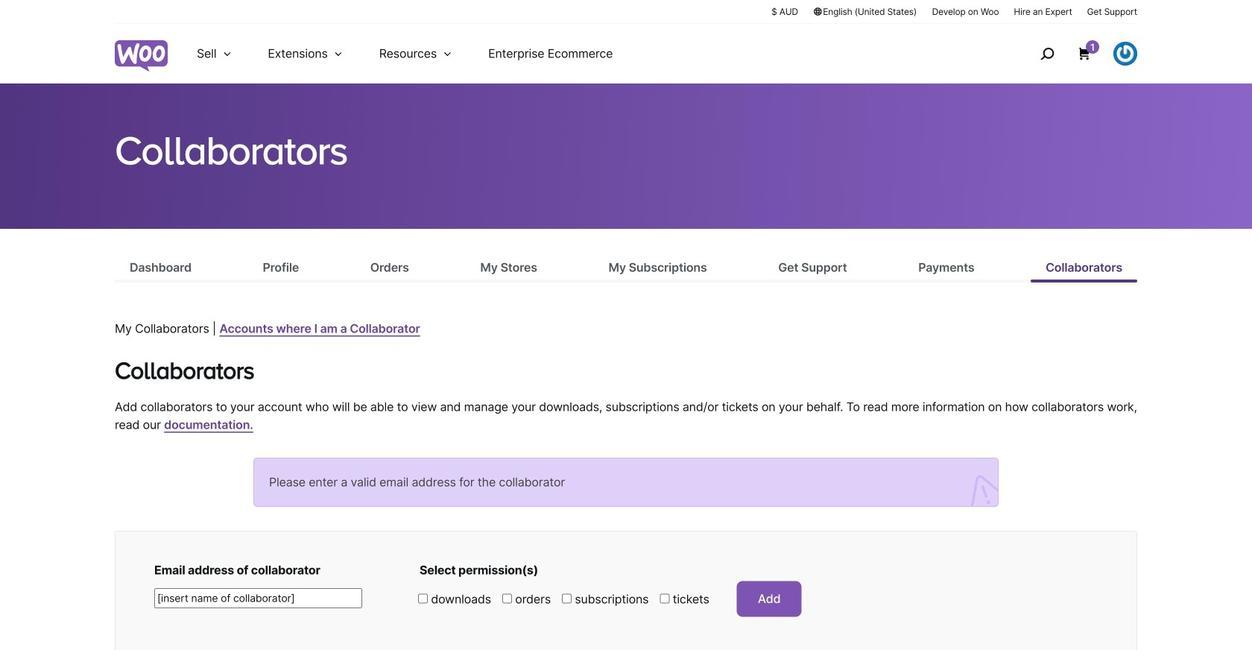 Task type: describe. For each thing, give the bounding box(es) containing it.
search image
[[1035, 42, 1059, 66]]

service navigation menu element
[[1009, 29, 1138, 78]]



Task type: locate. For each thing, give the bounding box(es) containing it.
None checkbox
[[418, 594, 428, 603], [502, 594, 512, 603], [418, 594, 428, 603], [502, 594, 512, 603]]

open account menu image
[[1114, 42, 1138, 66]]

None checkbox
[[562, 594, 572, 603], [660, 594, 670, 603], [562, 594, 572, 603], [660, 594, 670, 603]]



